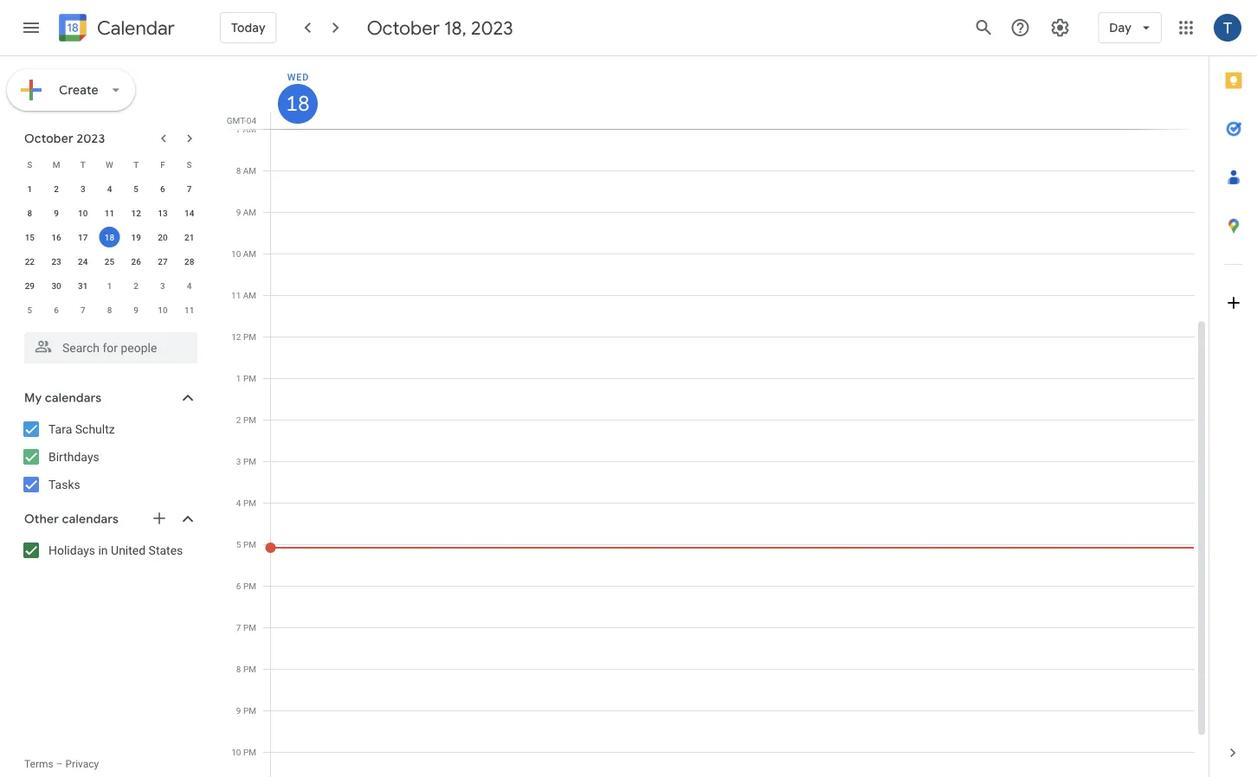 Task type: locate. For each thing, give the bounding box(es) containing it.
wed 18
[[285, 71, 309, 117]]

0 vertical spatial 18
[[285, 90, 309, 117]]

4 up 11 element
[[107, 184, 112, 194]]

5 row from the top
[[16, 249, 203, 274]]

2023 down create
[[77, 131, 105, 146]]

8 down november 1 element at the left of the page
[[107, 305, 112, 315]]

4 pm
[[236, 498, 256, 509]]

my
[[24, 391, 42, 406]]

12 inside 18 grid
[[232, 332, 241, 342]]

18,
[[444, 16, 467, 40]]

s right f
[[187, 159, 192, 170]]

calendars for my calendars
[[45, 391, 102, 406]]

9 for november 9 element
[[134, 305, 139, 315]]

birthdays
[[49, 450, 99, 464]]

1 horizontal spatial 1
[[107, 281, 112, 291]]

1 horizontal spatial 11
[[184, 305, 194, 315]]

pm up 2 pm
[[243, 373, 256, 384]]

other calendars
[[24, 512, 119, 528]]

5 am from the top
[[243, 290, 256, 301]]

1 vertical spatial 2
[[134, 281, 139, 291]]

november 2 element
[[126, 275, 147, 296]]

2 vertical spatial 6
[[236, 581, 241, 592]]

1 vertical spatial 12
[[232, 332, 241, 342]]

3 for 3 pm
[[236, 457, 241, 467]]

1 horizontal spatial 12
[[232, 332, 241, 342]]

8 for november 8 element
[[107, 305, 112, 315]]

pm for 4 pm
[[243, 498, 256, 509]]

my calendars
[[24, 391, 102, 406]]

0 vertical spatial 11
[[105, 208, 114, 218]]

9 for 9 pm
[[236, 706, 241, 716]]

am down 9 am on the left top of the page
[[243, 249, 256, 259]]

4
[[107, 184, 112, 194], [187, 281, 192, 291], [236, 498, 241, 509]]

2 t from the left
[[134, 159, 139, 170]]

3 pm from the top
[[243, 415, 256, 425]]

pm up 6 pm at the bottom left of page
[[243, 540, 256, 550]]

12 pm
[[232, 332, 256, 342]]

6 inside 'element'
[[54, 305, 59, 315]]

calendar
[[97, 16, 175, 40]]

11 for november 11 element
[[184, 305, 194, 315]]

3 up 10 element
[[81, 184, 85, 194]]

am up 12 pm
[[243, 290, 256, 301]]

2 for november 2 element
[[134, 281, 139, 291]]

t
[[80, 159, 86, 170], [134, 159, 139, 170]]

1 horizontal spatial s
[[187, 159, 192, 170]]

t left f
[[134, 159, 139, 170]]

1 pm from the top
[[243, 332, 256, 342]]

terms
[[24, 759, 53, 771]]

0 horizontal spatial s
[[27, 159, 32, 170]]

row down november 1 element at the left of the page
[[16, 298, 203, 322]]

3 for november 3 element
[[160, 281, 165, 291]]

13
[[158, 208, 168, 218]]

5 down 29 element
[[27, 305, 32, 315]]

6 down 30 element
[[54, 305, 59, 315]]

0 horizontal spatial 6
[[54, 305, 59, 315]]

30
[[51, 281, 61, 291]]

11 down 10 am
[[231, 290, 241, 301]]

october for october 18, 2023
[[367, 16, 440, 40]]

10 inside 10 element
[[78, 208, 88, 218]]

0 vertical spatial 5
[[134, 184, 139, 194]]

am up 8 am at the left top of the page
[[243, 124, 256, 134]]

row containing 29
[[16, 274, 203, 298]]

1 vertical spatial 6
[[54, 305, 59, 315]]

1 horizontal spatial 2023
[[471, 16, 514, 40]]

1 horizontal spatial 2
[[134, 281, 139, 291]]

5 pm from the top
[[243, 498, 256, 509]]

row containing 1
[[16, 177, 203, 201]]

0 vertical spatial 12
[[131, 208, 141, 218]]

pm up 7 pm
[[243, 581, 256, 592]]

10 up 11 am
[[231, 249, 241, 259]]

6 up the "13" element
[[160, 184, 165, 194]]

5 pm
[[236, 540, 256, 550]]

1 s from the left
[[27, 159, 32, 170]]

1
[[27, 184, 32, 194], [107, 281, 112, 291], [236, 373, 241, 384]]

11
[[105, 208, 114, 218], [231, 290, 241, 301], [184, 305, 194, 315]]

None search field
[[0, 326, 215, 364]]

2023 right 18, on the left top of the page
[[471, 16, 514, 40]]

october
[[367, 16, 440, 40], [24, 131, 74, 146]]

11 up 18, today element
[[105, 208, 114, 218]]

pm up 9 pm
[[243, 664, 256, 675]]

1 horizontal spatial 4
[[187, 281, 192, 291]]

8 down 7 pm
[[236, 664, 241, 675]]

9 up 10 am
[[236, 207, 241, 217]]

my calendars list
[[3, 416, 215, 499]]

10 for 10 element
[[78, 208, 88, 218]]

november 5 element
[[19, 300, 40, 321]]

7 left the 04
[[236, 124, 241, 134]]

row down w
[[16, 177, 203, 201]]

row up "25" element
[[16, 225, 203, 249]]

1 inside grid
[[236, 373, 241, 384]]

7 down the 31 element
[[81, 305, 85, 315]]

0 horizontal spatial 2023
[[77, 131, 105, 146]]

settings menu image
[[1050, 17, 1071, 38]]

11 pm from the top
[[243, 748, 256, 758]]

1 horizontal spatial 3
[[160, 281, 165, 291]]

8 for 8 am
[[236, 165, 241, 176]]

5 inside 18 grid
[[236, 540, 241, 550]]

1 down 12 pm
[[236, 373, 241, 384]]

12 up '19'
[[131, 208, 141, 218]]

pm for 10 pm
[[243, 748, 256, 758]]

10 down 9 pm
[[232, 748, 241, 758]]

10 up 17
[[78, 208, 88, 218]]

4 up november 11 element
[[187, 281, 192, 291]]

am for 10 am
[[243, 249, 256, 259]]

1 vertical spatial 11
[[231, 290, 241, 301]]

8 pm
[[236, 664, 256, 675]]

2 vertical spatial 5
[[236, 540, 241, 550]]

5 for 5 pm
[[236, 540, 241, 550]]

main drawer image
[[21, 17, 42, 38]]

row
[[16, 152, 203, 177], [16, 177, 203, 201], [16, 201, 203, 225], [16, 225, 203, 249], [16, 249, 203, 274], [16, 274, 203, 298], [16, 298, 203, 322]]

2 vertical spatial 2
[[236, 415, 241, 425]]

w
[[106, 159, 113, 170]]

1 vertical spatial 18
[[105, 232, 114, 243]]

1 vertical spatial 3
[[160, 281, 165, 291]]

1 horizontal spatial 5
[[134, 184, 139, 194]]

gmt-
[[227, 115, 247, 126]]

november 4 element
[[179, 275, 200, 296]]

row up 11 element
[[16, 152, 203, 177]]

terms link
[[24, 759, 53, 771]]

22
[[25, 256, 35, 267]]

today
[[231, 20, 266, 36]]

pm down 8 pm
[[243, 706, 256, 716]]

9 for 9 am
[[236, 207, 241, 217]]

1 vertical spatial 1
[[107, 281, 112, 291]]

pm
[[243, 332, 256, 342], [243, 373, 256, 384], [243, 415, 256, 425], [243, 457, 256, 467], [243, 498, 256, 509], [243, 540, 256, 550], [243, 581, 256, 592], [243, 623, 256, 633], [243, 664, 256, 675], [243, 706, 256, 716], [243, 748, 256, 758]]

6 inside 18 grid
[[236, 581, 241, 592]]

2 vertical spatial 1
[[236, 373, 241, 384]]

4 up the 5 pm
[[236, 498, 241, 509]]

3 pm
[[236, 457, 256, 467]]

2 horizontal spatial 11
[[231, 290, 241, 301]]

0 vertical spatial 1
[[27, 184, 32, 194]]

calendars up tara schultz
[[45, 391, 102, 406]]

2 pm from the top
[[243, 373, 256, 384]]

row up november 1 element at the left of the page
[[16, 249, 203, 274]]

gmt-04
[[227, 115, 256, 126]]

row up november 8 element
[[16, 274, 203, 298]]

2 horizontal spatial 1
[[236, 373, 241, 384]]

04
[[247, 115, 256, 126]]

5 down 4 pm
[[236, 540, 241, 550]]

2 horizontal spatial 3
[[236, 457, 241, 467]]

4 pm from the top
[[243, 457, 256, 467]]

am up 9 am on the left top of the page
[[243, 165, 256, 176]]

add other calendars image
[[151, 510, 168, 528]]

18 up 25
[[105, 232, 114, 243]]

0 horizontal spatial 5
[[27, 305, 32, 315]]

12 down 11 am
[[232, 332, 241, 342]]

1 am from the top
[[243, 124, 256, 134]]

5
[[134, 184, 139, 194], [27, 305, 32, 315], [236, 540, 241, 550]]

pm up 1 pm
[[243, 332, 256, 342]]

pm up 8 pm
[[243, 623, 256, 633]]

7 pm from the top
[[243, 581, 256, 592]]

26 element
[[126, 251, 147, 272]]

7 am
[[236, 124, 256, 134]]

terms – privacy
[[24, 759, 99, 771]]

0 horizontal spatial 12
[[131, 208, 141, 218]]

2023
[[471, 16, 514, 40], [77, 131, 105, 146]]

9 up 10 pm
[[236, 706, 241, 716]]

calendars
[[45, 391, 102, 406], [62, 512, 119, 528]]

6 up 7 pm
[[236, 581, 241, 592]]

pm for 2 pm
[[243, 415, 256, 425]]

11 element
[[99, 203, 120, 224]]

2 down '26' element at the left top of the page
[[134, 281, 139, 291]]

10 down november 3 element
[[158, 305, 168, 315]]

29
[[25, 281, 35, 291]]

am down 8 am at the left top of the page
[[243, 207, 256, 217]]

2 down m
[[54, 184, 59, 194]]

pm down 3 pm
[[243, 498, 256, 509]]

1 vertical spatial 5
[[27, 305, 32, 315]]

6 row from the top
[[16, 274, 203, 298]]

19
[[131, 232, 141, 243]]

2 for 2 pm
[[236, 415, 241, 425]]

pm for 8 pm
[[243, 664, 256, 675]]

row containing 22
[[16, 249, 203, 274]]

10 inside the november 10 element
[[158, 305, 168, 315]]

11 down november 4 element
[[184, 305, 194, 315]]

6
[[160, 184, 165, 194], [54, 305, 59, 315], [236, 581, 241, 592]]

2 horizontal spatial 4
[[236, 498, 241, 509]]

17 element
[[73, 227, 93, 248]]

0 vertical spatial 4
[[107, 184, 112, 194]]

0 vertical spatial october
[[367, 16, 440, 40]]

0 vertical spatial 6
[[160, 184, 165, 194]]

2 s from the left
[[187, 159, 192, 170]]

18, today element
[[99, 227, 120, 248]]

11 inside 18 grid
[[231, 290, 241, 301]]

4 inside 18 grid
[[236, 498, 241, 509]]

7 up 14 element at left
[[187, 184, 192, 194]]

day
[[1110, 20, 1132, 36]]

row group
[[16, 177, 203, 322]]

1 horizontal spatial 18
[[285, 90, 309, 117]]

1 row from the top
[[16, 152, 203, 177]]

m
[[53, 159, 60, 170]]

18 inside wed 18
[[285, 90, 309, 117]]

2 horizontal spatial 2
[[236, 415, 241, 425]]

1 horizontal spatial t
[[134, 159, 139, 170]]

12 inside october 2023 'grid'
[[131, 208, 141, 218]]

0 horizontal spatial 11
[[105, 208, 114, 218]]

2 row from the top
[[16, 177, 203, 201]]

9 pm from the top
[[243, 664, 256, 675]]

pm down 2 pm
[[243, 457, 256, 467]]

2 am from the top
[[243, 165, 256, 176]]

1 up november 8 element
[[107, 281, 112, 291]]

pm for 6 pm
[[243, 581, 256, 592]]

pm down 9 pm
[[243, 748, 256, 758]]

united
[[111, 544, 146, 558]]

s
[[27, 159, 32, 170], [187, 159, 192, 170]]

7
[[236, 124, 241, 134], [187, 184, 192, 194], [81, 305, 85, 315], [236, 623, 241, 633]]

row up 18, today element
[[16, 201, 203, 225]]

1 horizontal spatial 6
[[160, 184, 165, 194]]

8
[[236, 165, 241, 176], [27, 208, 32, 218], [107, 305, 112, 315], [236, 664, 241, 675]]

2 inside 18 grid
[[236, 415, 241, 425]]

9
[[236, 207, 241, 217], [54, 208, 59, 218], [134, 305, 139, 315], [236, 706, 241, 716]]

pm up 3 pm
[[243, 415, 256, 425]]

7 row from the top
[[16, 298, 203, 322]]

today button
[[220, 7, 277, 49]]

0 horizontal spatial 1
[[27, 184, 32, 194]]

1 vertical spatial 4
[[187, 281, 192, 291]]

18
[[285, 90, 309, 117], [105, 232, 114, 243]]

2 vertical spatial 11
[[184, 305, 194, 315]]

6 pm from the top
[[243, 540, 256, 550]]

3 down 2 pm
[[236, 457, 241, 467]]

s left m
[[27, 159, 32, 170]]

9 up 16 element
[[54, 208, 59, 218]]

0 horizontal spatial t
[[80, 159, 86, 170]]

3
[[81, 184, 85, 194], [160, 281, 165, 291], [236, 457, 241, 467]]

3 up the november 10 element
[[160, 281, 165, 291]]

10 pm from the top
[[243, 706, 256, 716]]

5 up 12 element
[[134, 184, 139, 194]]

6 for november 6 'element'
[[54, 305, 59, 315]]

0 horizontal spatial october
[[24, 131, 74, 146]]

2 up 3 pm
[[236, 415, 241, 425]]

1 pm
[[236, 373, 256, 384]]

18 column header
[[270, 56, 1195, 129]]

am for 7 am
[[243, 124, 256, 134]]

8 down 7 am
[[236, 165, 241, 176]]

0 vertical spatial calendars
[[45, 391, 102, 406]]

november 9 element
[[126, 300, 147, 321]]

2
[[54, 184, 59, 194], [134, 281, 139, 291], [236, 415, 241, 425]]

3 row from the top
[[16, 201, 203, 225]]

create
[[59, 82, 99, 98]]

7 up 8 pm
[[236, 623, 241, 633]]

18 cell
[[96, 225, 123, 249]]

1 horizontal spatial october
[[367, 16, 440, 40]]

pm for 5 pm
[[243, 540, 256, 550]]

t left w
[[80, 159, 86, 170]]

calendars up in
[[62, 512, 119, 528]]

2 horizontal spatial 5
[[236, 540, 241, 550]]

8 am
[[236, 165, 256, 176]]

10
[[78, 208, 88, 218], [231, 249, 241, 259], [158, 305, 168, 315], [232, 748, 241, 758]]

28
[[184, 256, 194, 267]]

27
[[158, 256, 168, 267]]

november 10 element
[[152, 300, 173, 321]]

17
[[78, 232, 88, 243]]

november 3 element
[[152, 275, 173, 296]]

1 vertical spatial october
[[24, 131, 74, 146]]

am
[[243, 124, 256, 134], [243, 165, 256, 176], [243, 207, 256, 217], [243, 249, 256, 259], [243, 290, 256, 301]]

3 inside 18 grid
[[236, 457, 241, 467]]

november 6 element
[[46, 300, 67, 321]]

october 18, 2023
[[367, 16, 514, 40]]

0 horizontal spatial 18
[[105, 232, 114, 243]]

4 row from the top
[[16, 225, 203, 249]]

october up m
[[24, 131, 74, 146]]

tab list
[[1210, 56, 1258, 729]]

1 up 15 element
[[27, 184, 32, 194]]

row group containing 1
[[16, 177, 203, 322]]

other
[[24, 512, 59, 528]]

3 am from the top
[[243, 207, 256, 217]]

18 down wed
[[285, 90, 309, 117]]

2 horizontal spatial 6
[[236, 581, 241, 592]]

12
[[131, 208, 141, 218], [232, 332, 241, 342]]

10 for 10 am
[[231, 249, 241, 259]]

wednesday, october 18, today element
[[278, 84, 318, 124]]

2 vertical spatial 4
[[236, 498, 241, 509]]

4 am from the top
[[243, 249, 256, 259]]

pm for 12 pm
[[243, 332, 256, 342]]

9 down november 2 element
[[134, 305, 139, 315]]

8 pm from the top
[[243, 623, 256, 633]]

1 vertical spatial calendars
[[62, 512, 119, 528]]

october left 18, on the left top of the page
[[367, 16, 440, 40]]

0 vertical spatial 2
[[54, 184, 59, 194]]

2 vertical spatial 3
[[236, 457, 241, 467]]

calendar heading
[[94, 16, 175, 40]]

0 horizontal spatial 3
[[81, 184, 85, 194]]



Task type: vqa. For each thing, say whether or not it's contained in the screenshot.
12 12
yes



Task type: describe. For each thing, give the bounding box(es) containing it.
16 element
[[46, 227, 67, 248]]

schultz
[[75, 422, 115, 437]]

calendars for other calendars
[[62, 512, 119, 528]]

13 element
[[152, 203, 173, 224]]

12 element
[[126, 203, 147, 224]]

14
[[184, 208, 194, 218]]

6 for 6 pm
[[236, 581, 241, 592]]

28 element
[[179, 251, 200, 272]]

1 for 1 pm
[[236, 373, 241, 384]]

24
[[78, 256, 88, 267]]

1 t from the left
[[80, 159, 86, 170]]

am for 11 am
[[243, 290, 256, 301]]

am for 8 am
[[243, 165, 256, 176]]

pm for 1 pm
[[243, 373, 256, 384]]

8 for 8 pm
[[236, 664, 241, 675]]

23
[[51, 256, 61, 267]]

10 for the november 10 element
[[158, 305, 168, 315]]

27 element
[[152, 251, 173, 272]]

26
[[131, 256, 141, 267]]

november 7 element
[[73, 300, 93, 321]]

30 element
[[46, 275, 67, 296]]

privacy link
[[65, 759, 99, 771]]

10 for 10 pm
[[232, 748, 241, 758]]

states
[[149, 544, 183, 558]]

0 horizontal spatial 4
[[107, 184, 112, 194]]

october 2023
[[24, 131, 105, 146]]

pm for 7 pm
[[243, 623, 256, 633]]

0 horizontal spatial 2
[[54, 184, 59, 194]]

day button
[[1099, 7, 1163, 49]]

31 element
[[73, 275, 93, 296]]

24 element
[[73, 251, 93, 272]]

22 element
[[19, 251, 40, 272]]

10 pm
[[232, 748, 256, 758]]

row containing 15
[[16, 225, 203, 249]]

5 for november 5 element
[[27, 305, 32, 315]]

16
[[51, 232, 61, 243]]

20 element
[[152, 227, 173, 248]]

0 vertical spatial 2023
[[471, 16, 514, 40]]

privacy
[[65, 759, 99, 771]]

1 vertical spatial 2023
[[77, 131, 105, 146]]

20
[[158, 232, 168, 243]]

25
[[105, 256, 114, 267]]

9 pm
[[236, 706, 256, 716]]

29 element
[[19, 275, 40, 296]]

0 vertical spatial 3
[[81, 184, 85, 194]]

6 pm
[[236, 581, 256, 592]]

in
[[98, 544, 108, 558]]

18 inside cell
[[105, 232, 114, 243]]

calendar element
[[55, 10, 175, 49]]

12 for 12 pm
[[232, 332, 241, 342]]

october 2023 grid
[[16, 152, 203, 322]]

tasks
[[49, 478, 80, 492]]

7 for november 7 element
[[81, 305, 85, 315]]

7 for 7 pm
[[236, 623, 241, 633]]

11 am
[[231, 290, 256, 301]]

19 element
[[126, 227, 147, 248]]

wed
[[287, 71, 309, 82]]

2 pm
[[236, 415, 256, 425]]

pm for 3 pm
[[243, 457, 256, 467]]

25 element
[[99, 251, 120, 272]]

12 for 12
[[131, 208, 141, 218]]

tara
[[49, 422, 72, 437]]

october for october 2023
[[24, 131, 74, 146]]

row containing s
[[16, 152, 203, 177]]

15 element
[[19, 227, 40, 248]]

31
[[78, 281, 88, 291]]

14 element
[[179, 203, 200, 224]]

10 am
[[231, 249, 256, 259]]

7 for 7 am
[[236, 124, 241, 134]]

1 for november 1 element at the left of the page
[[107, 281, 112, 291]]

7 pm
[[236, 623, 256, 633]]

pm for 9 pm
[[243, 706, 256, 716]]

23 element
[[46, 251, 67, 272]]

november 8 element
[[99, 300, 120, 321]]

4 for november 4 element
[[187, 281, 192, 291]]

november 11 element
[[179, 300, 200, 321]]

8 up 15 element
[[27, 208, 32, 218]]

Search for people text field
[[35, 333, 187, 364]]

11 for 11 element
[[105, 208, 114, 218]]

10 element
[[73, 203, 93, 224]]

21 element
[[179, 227, 200, 248]]

15
[[25, 232, 35, 243]]

18 grid
[[222, 56, 1209, 778]]

11 for 11 am
[[231, 290, 241, 301]]

create button
[[7, 69, 135, 111]]

row containing 8
[[16, 201, 203, 225]]

4 for 4 pm
[[236, 498, 241, 509]]

tara schultz
[[49, 422, 115, 437]]

row containing 5
[[16, 298, 203, 322]]

my calendars button
[[3, 385, 215, 412]]

am for 9 am
[[243, 207, 256, 217]]

f
[[160, 159, 165, 170]]

november 1 element
[[99, 275, 120, 296]]

holidays
[[49, 544, 95, 558]]

other calendars button
[[3, 506, 215, 534]]

–
[[56, 759, 63, 771]]

holidays in united states
[[49, 544, 183, 558]]

9 am
[[236, 207, 256, 217]]

21
[[184, 232, 194, 243]]



